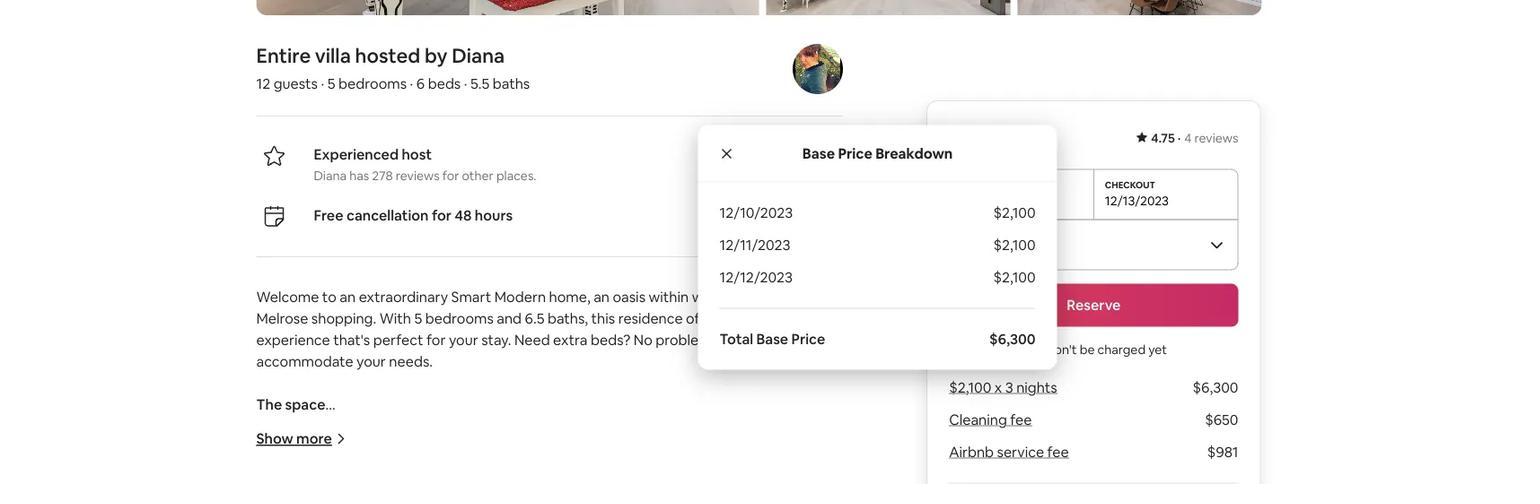 Task type: locate. For each thing, give the bounding box(es) containing it.
a right is
[[412, 418, 420, 436]]

1 vertical spatial perfect
[[534, 461, 584, 479]]

1 horizontal spatial bedrooms
[[425, 310, 494, 328]]

and inside welcome to an extraordinary smart modern home, an oasis within walking distance of melrose shopping. with 5 bedrooms and 6.5 baths, this residence offers a resort-like experience that's perfect for your stay. need extra beds? no problem, we can accommodate your needs.
[[497, 310, 522, 328]]

278
[[372, 168, 393, 185]]

1 horizontal spatial an
[[594, 288, 610, 307]]

you won't be charged yet
[[1021, 342, 1167, 358]]

12/10/2023
[[960, 193, 1024, 209], [720, 204, 793, 222]]

and down the modern
[[497, 310, 522, 328]]

bedrooms down hosted
[[339, 75, 407, 93]]

· left "5.5"
[[464, 75, 467, 93]]

0 horizontal spatial that's
[[333, 331, 370, 350]]

1 vertical spatial your
[[357, 353, 386, 371]]

1 vertical spatial fee
[[1048, 444, 1069, 462]]

0 horizontal spatial bedrooms
[[339, 75, 407, 93]]

luxurious
[[779, 418, 838, 436]]

0 horizontal spatial $6,300
[[990, 330, 1036, 349]]

the down the space
[[256, 418, 282, 436]]

0 horizontal spatial 12/10/2023
[[720, 204, 793, 222]]

· left 6
[[410, 75, 413, 93]]

$2,100 for 12/11/2023
[[994, 236, 1036, 255]]

48
[[455, 207, 472, 225]]

1 vertical spatial the
[[256, 418, 282, 436]]

welcome
[[256, 288, 319, 307]]

0 vertical spatial fee
[[1011, 411, 1032, 430]]

bedrooms down smart
[[425, 310, 494, 328]]

5 down villa
[[328, 75, 335, 93]]

1 vertical spatial 5
[[414, 310, 422, 328]]

1 horizontal spatial 5
[[414, 310, 422, 328]]

1 vertical spatial price
[[792, 330, 825, 349]]

melrose
[[256, 310, 308, 328]]

1 horizontal spatial fee
[[1048, 444, 1069, 462]]

this
[[591, 310, 615, 328]]

5 right with
[[414, 310, 422, 328]]

a right with
[[372, 439, 380, 458]]

fee up service
[[1011, 411, 1032, 430]]

reserve button
[[949, 284, 1239, 327]]

offers
[[686, 310, 725, 328]]

the
[[256, 396, 282, 414], [256, 418, 282, 436], [527, 439, 552, 458]]

airbnb service fee button
[[949, 444, 1069, 462]]

and
[[497, 310, 522, 328], [740, 418, 765, 436], [256, 461, 281, 479]]

$2,100 for 12/10/2023
[[994, 204, 1036, 222]]

hours
[[475, 207, 513, 225]]

12/11/2023
[[720, 236, 791, 255]]

price down like
[[792, 330, 825, 349]]

0 horizontal spatial and
[[256, 461, 281, 479]]

a up total
[[728, 310, 736, 328]]

a down soaking
[[440, 461, 448, 479]]

martel villa image 1 image
[[256, 0, 759, 16]]

0 vertical spatial $6,300
[[990, 330, 1036, 349]]

12/12/2023
[[720, 269, 793, 287]]

0 vertical spatial and
[[497, 310, 522, 328]]

outdoor
[[284, 461, 339, 479]]

that's down shopping.
[[333, 331, 370, 350]]

the up show
[[256, 396, 282, 414]]

that's inside welcome to an extraordinary smart modern home, an oasis within walking distance of melrose shopping. with 5 bedrooms and 6.5 baths, this residence offers a resort-like experience that's perfect for your stay. need extra beds? no problem, we can accommodate your needs.
[[333, 331, 370, 350]]

total
[[720, 330, 754, 349]]

other
[[462, 168, 494, 185]]

reviews right the 4
[[1195, 130, 1239, 146]]

4.75
[[1151, 130, 1175, 146]]

distance
[[745, 288, 802, 307]]

5.5
[[471, 75, 490, 93]]

the space
[[256, 396, 325, 414]]

1 vertical spatial master
[[256, 439, 303, 458]]

fee
[[1011, 411, 1032, 430], [1048, 444, 1069, 462]]

show more button
[[256, 431, 346, 449]]

for
[[443, 168, 459, 185], [432, 207, 452, 225], [427, 331, 446, 350], [587, 461, 606, 479]]

1 horizontal spatial reviews
[[1195, 130, 1239, 146]]

breakdown
[[876, 144, 953, 163]]

soaking
[[444, 439, 495, 458]]

1 horizontal spatial perfect
[[534, 461, 584, 479]]

bedrooms
[[339, 75, 407, 93], [425, 310, 494, 328]]

0 vertical spatial perfect
[[373, 331, 423, 350]]

1 horizontal spatial and
[[497, 310, 522, 328]]

your left needs.
[[357, 353, 386, 371]]

true
[[423, 418, 451, 436]]

show
[[256, 431, 293, 449]]

featuring
[[500, 418, 561, 436]]

an
[[340, 288, 356, 307], [594, 288, 610, 307]]

experience
[[256, 331, 330, 350]]

and up merges
[[740, 418, 765, 436]]

0 horizontal spatial reviews
[[396, 168, 440, 185]]

fee right service
[[1048, 444, 1069, 462]]

merges
[[733, 439, 783, 458]]

more
[[296, 431, 332, 449]]

0 horizontal spatial base
[[757, 330, 789, 349]]

seamlessly
[[658, 439, 729, 458]]

perfect inside the master bedroom is a true haven, featuring a spacious private balcony and a luxurious master bath with a soothing soaking tub. the open floor plan seamlessly merges indoor and outdoor living, creating a space that's perfect for entertaining.
[[534, 461, 584, 479]]

base price breakdown dialog
[[698, 125, 1058, 370]]

can
[[741, 331, 765, 350]]

airbnb service fee
[[949, 444, 1069, 462]]

master up outdoor
[[256, 439, 303, 458]]

a inside welcome to an extraordinary smart modern home, an oasis within walking distance of melrose shopping. with 5 bedrooms and 6.5 baths, this residence offers a resort-like experience that's perfect for your stay. need extra beds? no problem, we can accommodate your needs.
[[728, 310, 736, 328]]

$2,100
[[949, 123, 1009, 149], [994, 204, 1036, 222], [994, 236, 1036, 255], [994, 269, 1036, 287], [949, 379, 992, 397]]

stay.
[[482, 331, 511, 350]]

2 an from the left
[[594, 288, 610, 307]]

the down featuring
[[527, 439, 552, 458]]

for down "floor"
[[587, 461, 606, 479]]

$2,100 x 3 nights button
[[949, 379, 1058, 397]]

that's down the tub.
[[494, 461, 531, 479]]

and down show
[[256, 461, 281, 479]]

2 vertical spatial the
[[527, 439, 552, 458]]

$6,300 inside base price breakdown dialog
[[990, 330, 1036, 349]]

0 horizontal spatial space
[[285, 396, 325, 414]]

1 vertical spatial space
[[451, 461, 491, 479]]

1 vertical spatial and
[[740, 418, 765, 436]]

· left the 4
[[1178, 130, 1181, 146]]

with
[[340, 439, 369, 458]]

1 vertical spatial reviews
[[396, 168, 440, 185]]

1 horizontal spatial space
[[451, 461, 491, 479]]

0 vertical spatial 5
[[328, 75, 335, 93]]

x
[[995, 379, 1002, 397]]

0 vertical spatial that's
[[333, 331, 370, 350]]

0 horizontal spatial price
[[792, 330, 825, 349]]

soothing
[[383, 439, 441, 458]]

12/10/2023 inside base price breakdown dialog
[[720, 204, 793, 222]]

reviews down host
[[396, 168, 440, 185]]

1 vertical spatial that's
[[494, 461, 531, 479]]

learn more about the host, diana. image
[[793, 44, 843, 95], [793, 44, 843, 95]]

to
[[322, 288, 337, 307]]

1 horizontal spatial $6,300
[[1193, 379, 1239, 397]]

master up bath at the bottom of page
[[285, 418, 331, 436]]

0 vertical spatial the
[[256, 396, 282, 414]]

balcony
[[685, 418, 737, 436]]

for inside experienced host diana has 278 reviews for other places.
[[443, 168, 459, 185]]

for left the other
[[443, 168, 459, 185]]

1 horizontal spatial 12/10/2023
[[960, 193, 1024, 209]]

we
[[718, 331, 738, 350]]

perfect inside welcome to an extraordinary smart modern home, an oasis within walking distance of melrose shopping. with 5 bedrooms and 6.5 baths, this residence offers a resort-like experience that's perfect for your stay. need extra beds? no problem, we can accommodate your needs.
[[373, 331, 423, 350]]

need
[[514, 331, 550, 350]]

1 vertical spatial bedrooms
[[425, 310, 494, 328]]

space up show more button
[[285, 396, 325, 414]]

haven,
[[454, 418, 497, 436]]

service
[[997, 444, 1044, 462]]

perfect down open
[[534, 461, 584, 479]]

no
[[634, 331, 653, 350]]

reviews inside experienced host diana has 278 reviews for other places.
[[396, 168, 440, 185]]

space
[[285, 396, 325, 414], [451, 461, 491, 479]]

reserve
[[1067, 296, 1121, 315]]

yet
[[1149, 342, 1167, 358]]

that's
[[333, 331, 370, 350], [494, 461, 531, 479]]

$981
[[1208, 444, 1239, 462]]

$6,300 up 3 on the right
[[990, 330, 1036, 349]]

4.75 · 4 reviews
[[1151, 130, 1239, 146]]

0 horizontal spatial 5
[[328, 75, 335, 93]]

for up needs.
[[427, 331, 446, 350]]

0 vertical spatial base
[[803, 144, 835, 163]]

0 vertical spatial your
[[449, 331, 478, 350]]

space down soaking
[[451, 461, 491, 479]]

2 vertical spatial and
[[256, 461, 281, 479]]

the for the master bedroom is a true haven, featuring a spacious private balcony and a luxurious master bath with a soothing soaking tub. the open floor plan seamlessly merges indoor and outdoor living, creating a space that's perfect for entertaining.
[[256, 418, 282, 436]]

an right the to
[[340, 288, 356, 307]]

0 vertical spatial bedrooms
[[339, 75, 407, 93]]

price left breakdown
[[838, 144, 873, 163]]

bath
[[306, 439, 337, 458]]

$2,100 for 12/12/2023
[[994, 269, 1036, 287]]

perfect down with
[[373, 331, 423, 350]]

$6,300 up $650
[[1193, 379, 1239, 397]]

0 vertical spatial reviews
[[1195, 130, 1239, 146]]

1 vertical spatial base
[[757, 330, 789, 349]]

beds?
[[591, 331, 631, 350]]

1 horizontal spatial that's
[[494, 461, 531, 479]]

12/10/2023 for $2,100
[[720, 204, 793, 222]]

entire
[[256, 43, 311, 69]]

free cancellation for 48 hours
[[314, 207, 513, 225]]

your left "stay."
[[449, 331, 478, 350]]

0 vertical spatial price
[[838, 144, 873, 163]]

5 inside entire villa hosted by diana 12 guests · 5 bedrooms · 6 beds · 5.5 baths
[[328, 75, 335, 93]]

0 horizontal spatial perfect
[[373, 331, 423, 350]]

0 horizontal spatial an
[[340, 288, 356, 307]]

an up this
[[594, 288, 610, 307]]

reviews
[[1195, 130, 1239, 146], [396, 168, 440, 185]]

your
[[449, 331, 478, 350], [357, 353, 386, 371]]



Task type: vqa. For each thing, say whether or not it's contained in the screenshot.
'A Casa das Apsaras é espaçosa, decorada com charme rústico. Um espaço único e completo para ser desfrutado por toda a família e por muitos amigos. Durante a sua estadia, a casa é toda sua.

Saia de férias e
sinta-se em casa na
Casa das Apsaras' Image
no



Task type: describe. For each thing, give the bounding box(es) containing it.
like
[[784, 310, 806, 328]]

0 horizontal spatial your
[[357, 353, 386, 371]]

welcome to an extraordinary smart modern home, an oasis within walking distance of melrose shopping. with 5 bedrooms and 6.5 baths, this residence offers a resort-like experience that's perfect for your stay. need extra beds? no problem, we can accommodate your needs.
[[256, 288, 822, 371]]

hosted
[[355, 43, 421, 69]]

cleaning
[[949, 411, 1007, 430]]

cleaning fee
[[949, 411, 1032, 430]]

3
[[1006, 379, 1014, 397]]

places.
[[497, 168, 537, 185]]

1 horizontal spatial your
[[449, 331, 478, 350]]

the master bedroom is a true haven, featuring a spacious private balcony and a luxurious master bath with a soothing soaking tub. the open floor plan seamlessly merges indoor and outdoor living, creating a space that's perfect for entertaining.
[[256, 418, 841, 479]]

entire villa hosted by diana 12 guests · 5 bedrooms · 6 beds · 5.5 baths
[[256, 43, 530, 93]]

$650
[[1205, 411, 1239, 430]]

6.5
[[525, 310, 545, 328]]

0 horizontal spatial fee
[[1011, 411, 1032, 430]]

private
[[635, 418, 682, 436]]

home,
[[549, 288, 591, 307]]

problem,
[[656, 331, 715, 350]]

modern
[[495, 288, 546, 307]]

bedrooms inside entire villa hosted by diana 12 guests · 5 bedrooms · 6 beds · 5.5 baths
[[339, 75, 407, 93]]

experienced
[[314, 145, 399, 164]]

floor
[[593, 439, 624, 458]]

6
[[417, 75, 425, 93]]

cancellation
[[347, 207, 429, 225]]

plan
[[627, 439, 655, 458]]

total base price
[[720, 330, 825, 349]]

airbnb
[[949, 444, 994, 462]]

extra
[[553, 331, 588, 350]]

$2,100 x 3 nights
[[949, 379, 1058, 397]]

· right guests
[[321, 75, 324, 93]]

0 vertical spatial space
[[285, 396, 325, 414]]

walking
[[692, 288, 742, 307]]

residence
[[618, 310, 683, 328]]

nights
[[1017, 379, 1058, 397]]

is
[[399, 418, 409, 436]]

base price breakdown
[[803, 144, 953, 163]]

1 horizontal spatial price
[[838, 144, 873, 163]]

diana
[[314, 168, 347, 185]]

bedrooms inside welcome to an extraordinary smart modern home, an oasis within walking distance of melrose shopping. with 5 bedrooms and 6.5 baths, this residence offers a resort-like experience that's perfect for your stay. need extra beds? no problem, we can accommodate your needs.
[[425, 310, 494, 328]]

has
[[349, 168, 369, 185]]

needs.
[[389, 353, 433, 371]]

free
[[314, 207, 344, 225]]

a up merges
[[768, 418, 776, 436]]

tub.
[[498, 439, 524, 458]]

baths,
[[548, 310, 588, 328]]

creating
[[382, 461, 437, 479]]

that's inside the master bedroom is a true haven, featuring a spacious private balcony and a luxurious master bath with a soothing soaking tub. the open floor plan seamlessly merges indoor and outdoor living, creating a space that's perfect for entertaining.
[[494, 461, 531, 479]]

12/10/2023 for 12/13/2023
[[960, 193, 1024, 209]]

bedroom
[[335, 418, 396, 436]]

5 inside welcome to an extraordinary smart modern home, an oasis within walking distance of melrose shopping. with 5 bedrooms and 6.5 baths, this residence offers a resort-like experience that's perfect for your stay. need extra beds? no problem, we can accommodate your needs.
[[414, 310, 422, 328]]

space inside the master bedroom is a true haven, featuring a spacious private balcony and a luxurious master bath with a soothing soaking tub. the open floor plan seamlessly merges indoor and outdoor living, creating a space that's perfect for entertaining.
[[451, 461, 491, 479]]

be
[[1080, 342, 1095, 358]]

shopping.
[[311, 310, 376, 328]]

12
[[256, 75, 270, 93]]

guests
[[274, 75, 318, 93]]

you
[[1021, 342, 1042, 358]]

of
[[805, 288, 819, 307]]

1 vertical spatial $6,300
[[1193, 379, 1239, 397]]

won't
[[1045, 342, 1077, 358]]

living,
[[342, 461, 379, 479]]

smart
[[451, 288, 492, 307]]

1 horizontal spatial base
[[803, 144, 835, 163]]

cleaning fee button
[[949, 411, 1032, 430]]

indoor
[[786, 439, 829, 458]]

beds
[[428, 75, 461, 93]]

with
[[380, 310, 411, 328]]

2 horizontal spatial and
[[740, 418, 765, 436]]

a up open
[[564, 418, 571, 436]]

host
[[402, 145, 432, 164]]

the for the space
[[256, 396, 282, 414]]

experienced host diana has 278 reviews for other places.
[[314, 145, 537, 185]]

entertaining.
[[609, 461, 694, 479]]

oasis
[[613, 288, 646, 307]]

for inside the master bedroom is a true haven, featuring a spacious private balcony and a luxurious master bath with a soothing soaking tub. the open floor plan seamlessly merges indoor and outdoor living, creating a space that's perfect for entertaining.
[[587, 461, 606, 479]]

resort-
[[739, 310, 784, 328]]

baths
[[493, 75, 530, 93]]

show more
[[256, 431, 332, 449]]

martel villa image 5 image
[[1018, 0, 1262, 16]]

12/13/2023
[[1105, 193, 1169, 209]]

for inside welcome to an extraordinary smart modern home, an oasis within walking distance of melrose shopping. with 5 bedrooms and 6.5 baths, this residence offers a resort-like experience that's perfect for your stay. need extra beds? no problem, we can accommodate your needs.
[[427, 331, 446, 350]]

for left 48
[[432, 207, 452, 225]]

spacious
[[575, 418, 632, 436]]

by diana
[[425, 43, 505, 69]]

charged
[[1098, 342, 1146, 358]]

open
[[556, 439, 590, 458]]

accommodate
[[256, 353, 353, 371]]

martel villa image 3 image
[[766, 0, 1011, 16]]

4
[[1185, 130, 1192, 146]]

0 vertical spatial master
[[285, 418, 331, 436]]

villa
[[315, 43, 351, 69]]

1 an from the left
[[340, 288, 356, 307]]



